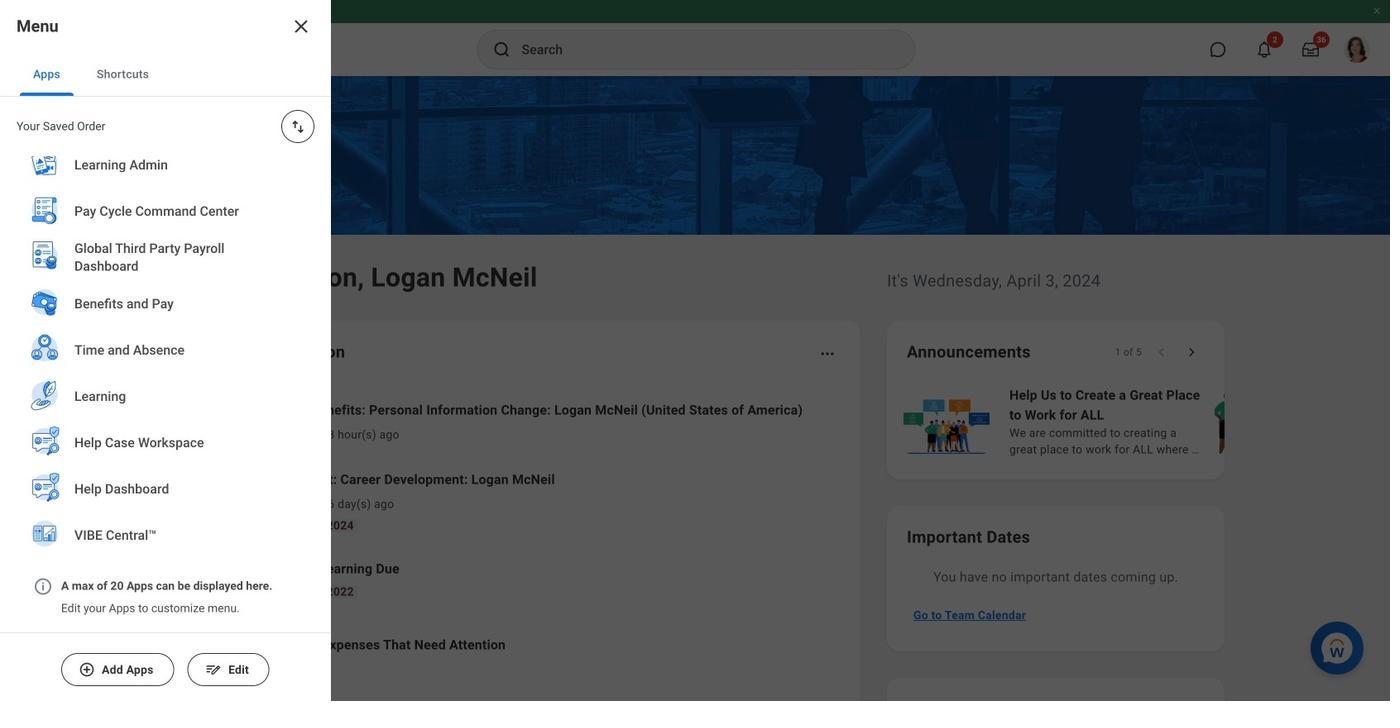 Task type: describe. For each thing, give the bounding box(es) containing it.
x image
[[291, 17, 311, 36]]

global navigation dialog
[[0, 0, 331, 702]]

inbox large image
[[1303, 41, 1319, 58]]

text edit image
[[205, 662, 222, 679]]

info image
[[33, 577, 53, 597]]

chevron left small image
[[1154, 344, 1170, 361]]

sort image
[[290, 118, 306, 135]]

notifications large image
[[1257, 41, 1273, 58]]



Task type: vqa. For each thing, say whether or not it's contained in the screenshot.
left Profile
no



Task type: locate. For each thing, give the bounding box(es) containing it.
close environment banner image
[[1372, 6, 1382, 16]]

list
[[0, 0, 331, 572], [901, 384, 1391, 460], [185, 387, 841, 679]]

profile logan mcneil element
[[1334, 31, 1381, 68]]

banner
[[0, 0, 1391, 76]]

plus circle image
[[79, 662, 95, 679]]

search image
[[492, 40, 512, 60]]

book open image
[[209, 567, 234, 592]]

main content
[[0, 76, 1391, 702]]

dashboard expenses image
[[209, 633, 234, 658]]

status
[[1116, 346, 1142, 359]]

tab list
[[0, 53, 331, 97]]

chevron right small image
[[1184, 344, 1200, 361]]



